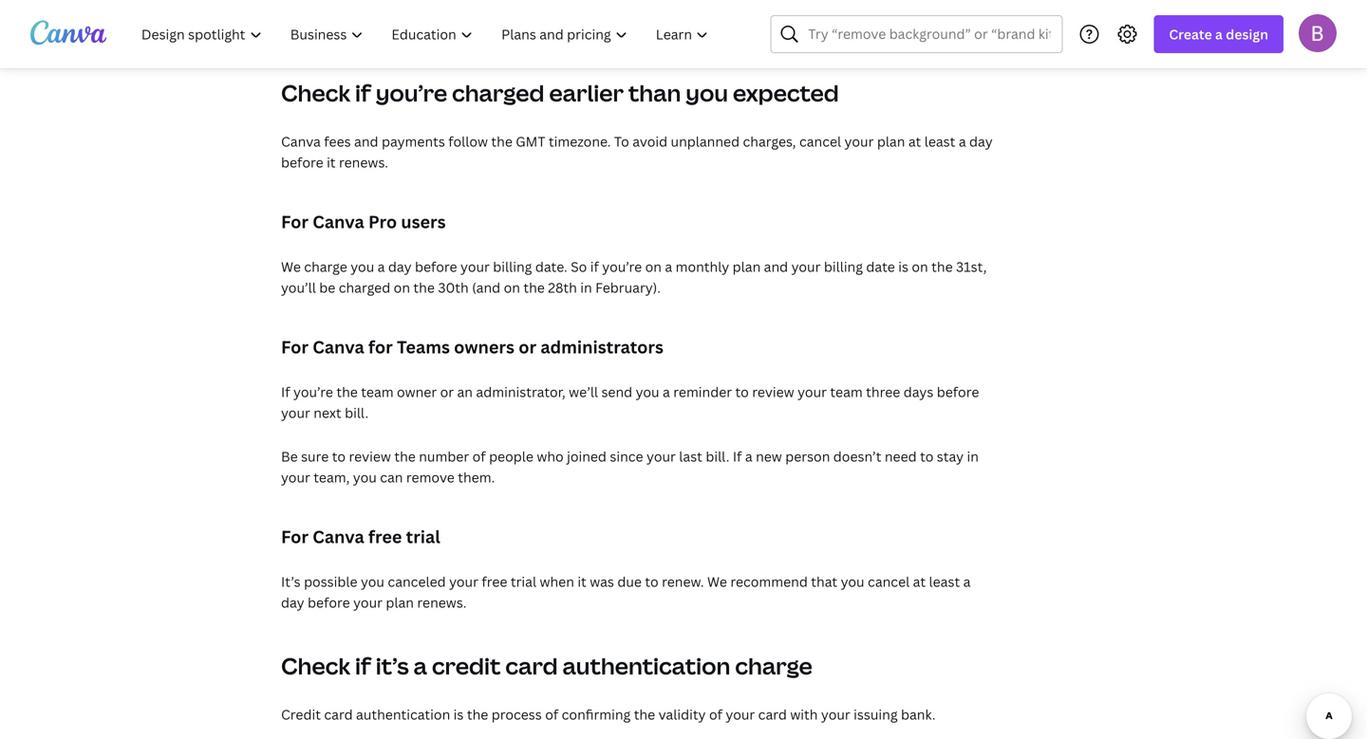 Task type: locate. For each thing, give the bounding box(es) containing it.
2 vertical spatial you're
[[293, 383, 333, 401]]

you
[[686, 77, 728, 108], [351, 258, 374, 276], [636, 383, 659, 401], [353, 469, 377, 487], [361, 573, 384, 591], [841, 573, 865, 591]]

you're up payments
[[376, 77, 447, 108]]

1 horizontal spatial team
[[830, 383, 863, 401]]

cancel right charges,
[[799, 132, 841, 150]]

earlier
[[549, 77, 624, 108]]

timezone.
[[549, 132, 611, 150]]

1 horizontal spatial plan
[[733, 258, 761, 276]]

0 vertical spatial it
[[327, 153, 336, 171]]

card
[[505, 651, 558, 682], [324, 706, 353, 724], [758, 706, 787, 724]]

1 vertical spatial for
[[281, 336, 309, 359]]

if right so
[[590, 258, 599, 276]]

day inside the it's possible you canceled your free trial when it was due to renew. we recommend that you cancel at least a day before your plan renews.
[[281, 594, 304, 612]]

2 horizontal spatial day
[[969, 132, 993, 150]]

before down possible
[[308, 594, 350, 612]]

administrator,
[[476, 383, 566, 401]]

you inside if you're the team owner or an administrator, we'll send you a reminder to review your team three days before your next bill.
[[636, 383, 659, 401]]

owners
[[454, 336, 515, 359]]

1 check from the top
[[281, 77, 350, 108]]

0 horizontal spatial we
[[281, 258, 301, 276]]

card up process on the bottom left of page
[[505, 651, 558, 682]]

your left last
[[647, 448, 676, 466]]

1 horizontal spatial if
[[733, 448, 742, 466]]

to right 'reminder'
[[735, 383, 749, 401]]

0 horizontal spatial day
[[281, 594, 304, 612]]

0 horizontal spatial charge
[[304, 258, 347, 276]]

1 vertical spatial in
[[967, 448, 979, 466]]

at
[[908, 132, 921, 150], [913, 573, 926, 591]]

0 horizontal spatial if
[[281, 383, 290, 401]]

0 horizontal spatial and
[[354, 132, 378, 150]]

1 horizontal spatial bill.
[[706, 448, 729, 466]]

team left 'three'
[[830, 383, 863, 401]]

and right fees
[[354, 132, 378, 150]]

cancel
[[799, 132, 841, 150], [868, 573, 910, 591]]

trial up canceled
[[406, 525, 440, 549]]

it inside the "canva fees and payments follow the gmt timezone. to avoid unplanned charges, cancel your plan at least a day before it renews."
[[327, 153, 336, 171]]

1 for from the top
[[281, 210, 309, 234]]

Try "remove background" or "brand kit" search field
[[808, 16, 1050, 52]]

you up unplanned
[[686, 77, 728, 108]]

or inside if you're the team owner or an administrator, we'll send you a reminder to review your team three days before your next bill.
[[440, 383, 454, 401]]

canva up possible
[[313, 525, 364, 549]]

the left process on the bottom left of page
[[467, 706, 488, 724]]

canva
[[281, 132, 321, 150], [313, 210, 364, 234], [313, 336, 364, 359], [313, 525, 364, 549]]

for down you'll
[[281, 336, 309, 359]]

be sure to review the number of people who joined since your last bill. if a new person doesn't need to stay in your team, you can remove them.
[[281, 448, 979, 487]]

1 vertical spatial renews.
[[417, 594, 466, 612]]

of right validity
[[709, 706, 722, 724]]

you're
[[376, 77, 447, 108], [602, 258, 642, 276], [293, 383, 333, 401]]

that
[[811, 573, 837, 591]]

0 vertical spatial plan
[[877, 132, 905, 150]]

day inside the "canva fees and payments follow the gmt timezone. to avoid unplanned charges, cancel your plan at least a day before it renews."
[[969, 132, 993, 150]]

1 vertical spatial bill.
[[706, 448, 729, 466]]

1 vertical spatial it
[[578, 573, 587, 591]]

1 horizontal spatial charge
[[735, 651, 812, 682]]

in down so
[[580, 279, 592, 297]]

billing up (and on the left top
[[493, 258, 532, 276]]

new
[[756, 448, 782, 466]]

need
[[885, 448, 917, 466]]

review up new
[[752, 383, 794, 401]]

1 horizontal spatial in
[[967, 448, 979, 466]]

check for check if it's a credit card authentication charge
[[281, 651, 350, 682]]

february).
[[595, 279, 661, 297]]

for up you'll
[[281, 210, 309, 234]]

free inside the it's possible you canceled your free trial when it was due to renew. we recommend that you cancel at least a day before your plan renews.
[[482, 573, 507, 591]]

1 vertical spatial charge
[[735, 651, 812, 682]]

31st,
[[956, 258, 987, 276]]

before
[[281, 153, 323, 171], [415, 258, 457, 276], [937, 383, 979, 401], [308, 594, 350, 612]]

cancel inside the "canva fees and payments follow the gmt timezone. to avoid unplanned charges, cancel your plan at least a day before it renews."
[[799, 132, 841, 150]]

on right (and on the left top
[[504, 279, 520, 297]]

0 horizontal spatial billing
[[493, 258, 532, 276]]

of inside be sure to review the number of people who joined since your last bill. if a new person doesn't need to stay in your team, you can remove them.
[[472, 448, 486, 466]]

in right 'stay'
[[967, 448, 979, 466]]

before up 30th
[[415, 258, 457, 276]]

renews.
[[339, 153, 388, 171], [417, 594, 466, 612]]

1 horizontal spatial and
[[764, 258, 788, 276]]

team
[[361, 383, 394, 401], [830, 383, 863, 401]]

0 horizontal spatial review
[[349, 448, 391, 466]]

you're up 'next'
[[293, 383, 333, 401]]

the left "31st,"
[[931, 258, 953, 276]]

charged
[[452, 77, 544, 108], [339, 279, 390, 297]]

the up can
[[394, 448, 416, 466]]

in
[[580, 279, 592, 297], [967, 448, 979, 466]]

if inside be sure to review the number of people who joined since your last bill. if a new person doesn't need to stay in your team, you can remove them.
[[733, 448, 742, 466]]

pro
[[368, 210, 397, 234]]

0 horizontal spatial charged
[[339, 279, 390, 297]]

of
[[472, 448, 486, 466], [545, 706, 558, 724], [709, 706, 722, 724]]

to
[[735, 383, 749, 401], [332, 448, 346, 466], [920, 448, 934, 466], [645, 573, 659, 591]]

2 vertical spatial if
[[355, 651, 371, 682]]

0 vertical spatial if
[[281, 383, 290, 401]]

we
[[281, 258, 301, 276], [707, 573, 727, 591]]

day
[[969, 132, 993, 150], [388, 258, 412, 276], [281, 594, 304, 612]]

send
[[601, 383, 632, 401]]

the left gmt
[[491, 132, 513, 150]]

billing left date
[[824, 258, 863, 276]]

your right charges,
[[844, 132, 874, 150]]

1 horizontal spatial it
[[578, 573, 587, 591]]

1 horizontal spatial review
[[752, 383, 794, 401]]

free up canceled
[[368, 525, 402, 549]]

0 vertical spatial check
[[281, 77, 350, 108]]

joined
[[567, 448, 607, 466]]

bill. right last
[[706, 448, 729, 466]]

your left 'next'
[[281, 404, 310, 422]]

it down fees
[[327, 153, 336, 171]]

a inside 'dropdown button'
[[1215, 25, 1223, 43]]

0 vertical spatial in
[[580, 279, 592, 297]]

0 horizontal spatial in
[[580, 279, 592, 297]]

1 vertical spatial at
[[913, 573, 926, 591]]

canva left fees
[[281, 132, 321, 150]]

check up fees
[[281, 77, 350, 108]]

1 horizontal spatial authentication
[[562, 651, 730, 682]]

team left owner
[[361, 383, 394, 401]]

due
[[617, 573, 642, 591]]

1 horizontal spatial trial
[[511, 573, 536, 591]]

of for people
[[472, 448, 486, 466]]

1 vertical spatial review
[[349, 448, 391, 466]]

date.
[[535, 258, 567, 276]]

1 billing from the left
[[493, 258, 532, 276]]

credit card authentication is the process of confirming the validity of your card with your issuing bank.
[[281, 706, 936, 724]]

you're up february).
[[602, 258, 642, 276]]

2 horizontal spatial plan
[[877, 132, 905, 150]]

the inside if you're the team owner or an administrator, we'll send you a reminder to review your team three days before your next bill.
[[336, 383, 358, 401]]

for for for canva free trial
[[281, 525, 309, 549]]

2 team from the left
[[830, 383, 863, 401]]

trial inside the it's possible you canceled your free trial when it was due to renew. we recommend that you cancel at least a day before your plan renews.
[[511, 573, 536, 591]]

1 horizontal spatial is
[[898, 258, 908, 276]]

a
[[1215, 25, 1223, 43], [959, 132, 966, 150], [378, 258, 385, 276], [665, 258, 672, 276], [663, 383, 670, 401], [745, 448, 752, 466], [963, 573, 971, 591], [413, 651, 427, 682]]

0 horizontal spatial trial
[[406, 525, 440, 549]]

before up for canva pro users
[[281, 153, 323, 171]]

it's
[[376, 651, 409, 682]]

we right renew. in the bottom of the page
[[707, 573, 727, 591]]

is inside we charge you a day before your billing date. so if you're on a monthly plan and your billing date is on the 31st, you'll be charged on the 30th (and on the 28th in february).
[[898, 258, 908, 276]]

2 vertical spatial day
[[281, 594, 304, 612]]

1 vertical spatial free
[[482, 573, 507, 591]]

check
[[281, 77, 350, 108], [281, 651, 350, 682]]

credit
[[281, 706, 321, 724]]

1 vertical spatial plan
[[733, 258, 761, 276]]

or left an
[[440, 383, 454, 401]]

on left 30th
[[394, 279, 410, 297]]

0 vertical spatial we
[[281, 258, 301, 276]]

renews. inside the "canva fees and payments follow the gmt timezone. to avoid unplanned charges, cancel your plan at least a day before it renews."
[[339, 153, 388, 171]]

your inside the "canva fees and payments follow the gmt timezone. to avoid unplanned charges, cancel your plan at least a day before it renews."
[[844, 132, 874, 150]]

0 horizontal spatial renews.
[[339, 153, 388, 171]]

your right with
[[821, 706, 850, 724]]

for canva for teams owners or administrators
[[281, 336, 664, 359]]

on right date
[[912, 258, 928, 276]]

1 vertical spatial cancel
[[868, 573, 910, 591]]

1 horizontal spatial or
[[519, 336, 536, 359]]

0 horizontal spatial of
[[472, 448, 486, 466]]

before inside the it's possible you canceled your free trial when it was due to renew. we recommend that you cancel at least a day before your plan renews.
[[308, 594, 350, 612]]

2 horizontal spatial you're
[[602, 258, 642, 276]]

for canva pro users
[[281, 210, 446, 234]]

0 vertical spatial free
[[368, 525, 402, 549]]

renews. down fees
[[339, 153, 388, 171]]

0 vertical spatial if
[[355, 77, 371, 108]]

avoid
[[632, 132, 667, 150]]

0 vertical spatial charged
[[452, 77, 544, 108]]

1 horizontal spatial day
[[388, 258, 412, 276]]

the left validity
[[634, 706, 655, 724]]

0 vertical spatial you're
[[376, 77, 447, 108]]

0 vertical spatial renews.
[[339, 153, 388, 171]]

least inside the "canva fees and payments follow the gmt timezone. to avoid unplanned charges, cancel your plan at least a day before it renews."
[[924, 132, 955, 150]]

0 horizontal spatial bill.
[[345, 404, 368, 422]]

at inside the "canva fees and payments follow the gmt timezone. to avoid unplanned charges, cancel your plan at least a day before it renews."
[[908, 132, 921, 150]]

2 for from the top
[[281, 336, 309, 359]]

card left with
[[758, 706, 787, 724]]

1 horizontal spatial free
[[482, 573, 507, 591]]

0 vertical spatial is
[[898, 258, 908, 276]]

trial left when
[[511, 573, 536, 591]]

people
[[489, 448, 533, 466]]

1 vertical spatial check
[[281, 651, 350, 682]]

before inside we charge you a day before your billing date. so if you're on a monthly plan and your billing date is on the 31st, you'll be charged on the 30th (and on the 28th in february).
[[415, 258, 457, 276]]

0 horizontal spatial you're
[[293, 383, 333, 401]]

we up you'll
[[281, 258, 301, 276]]

canva inside the "canva fees and payments follow the gmt timezone. to avoid unplanned charges, cancel your plan at least a day before it renews."
[[281, 132, 321, 150]]

you down for canva pro users
[[351, 258, 374, 276]]

1 vertical spatial least
[[929, 573, 960, 591]]

0 vertical spatial and
[[354, 132, 378, 150]]

least
[[924, 132, 955, 150], [929, 573, 960, 591]]

0 horizontal spatial authentication
[[356, 706, 450, 724]]

1 vertical spatial if
[[590, 258, 599, 276]]

bill.
[[345, 404, 368, 422], [706, 448, 729, 466]]

0 vertical spatial at
[[908, 132, 921, 150]]

0 horizontal spatial plan
[[386, 594, 414, 612]]

if
[[355, 77, 371, 108], [590, 258, 599, 276], [355, 651, 371, 682]]

0 vertical spatial bill.
[[345, 404, 368, 422]]

1 horizontal spatial renews.
[[417, 594, 466, 612]]

number
[[419, 448, 469, 466]]

it left was
[[578, 573, 587, 591]]

2 billing from the left
[[824, 258, 863, 276]]

2 vertical spatial for
[[281, 525, 309, 549]]

canva left for
[[313, 336, 364, 359]]

the left 30th
[[413, 279, 435, 297]]

1 vertical spatial charged
[[339, 279, 390, 297]]

than
[[628, 77, 681, 108]]

1 vertical spatial trial
[[511, 573, 536, 591]]

2 horizontal spatial of
[[709, 706, 722, 724]]

if inside if you're the team owner or an administrator, we'll send you a reminder to review your team three days before your next bill.
[[281, 383, 290, 401]]

1 horizontal spatial cancel
[[868, 573, 910, 591]]

1 vertical spatial and
[[764, 258, 788, 276]]

charged right be
[[339, 279, 390, 297]]

charge up with
[[735, 651, 812, 682]]

we charge you a day before your billing date. so if you're on a monthly plan and your billing date is on the 31st, you'll be charged on the 30th (and on the 28th in february).
[[281, 258, 987, 297]]

authentication up validity
[[562, 651, 730, 682]]

you left can
[[353, 469, 377, 487]]

canva fees and payments follow the gmt timezone. to avoid unplanned charges, cancel your plan at least a day before it renews.
[[281, 132, 993, 171]]

0 vertical spatial least
[[924, 132, 955, 150]]

of right process on the bottom left of page
[[545, 706, 558, 724]]

on up february).
[[645, 258, 662, 276]]

review up can
[[349, 448, 391, 466]]

is right date
[[898, 258, 908, 276]]

to right due
[[645, 573, 659, 591]]

0 horizontal spatial is
[[453, 706, 464, 724]]

charged up follow
[[452, 77, 544, 108]]

the up 'next'
[[336, 383, 358, 401]]

renews. inside the it's possible you canceled your free trial when it was due to renew. we recommend that you cancel at least a day before your plan renews.
[[417, 594, 466, 612]]

your right canceled
[[449, 573, 478, 591]]

cancel inside the it's possible you canceled your free trial when it was due to renew. we recommend that you cancel at least a day before your plan renews.
[[868, 573, 910, 591]]

2 vertical spatial plan
[[386, 594, 414, 612]]

of up them.
[[472, 448, 486, 466]]

1 vertical spatial you're
[[602, 258, 642, 276]]

cancel right that
[[868, 573, 910, 591]]

1 horizontal spatial we
[[707, 573, 727, 591]]

plan inside the "canva fees and payments follow the gmt timezone. to avoid unplanned charges, cancel your plan at least a day before it renews."
[[877, 132, 905, 150]]

1 vertical spatial day
[[388, 258, 412, 276]]

if down top level navigation element
[[355, 77, 371, 108]]

if up be
[[281, 383, 290, 401]]

canva left pro
[[313, 210, 364, 234]]

date
[[866, 258, 895, 276]]

0 horizontal spatial it
[[327, 153, 336, 171]]

0 horizontal spatial cancel
[[799, 132, 841, 150]]

3 for from the top
[[281, 525, 309, 549]]

check up 'credit'
[[281, 651, 350, 682]]

to left 'stay'
[[920, 448, 934, 466]]

1 horizontal spatial you're
[[376, 77, 447, 108]]

if left new
[[733, 448, 742, 466]]

authentication down 'it's' in the bottom of the page
[[356, 706, 450, 724]]

reminder
[[673, 383, 732, 401]]

1 horizontal spatial billing
[[824, 258, 863, 276]]

doesn't
[[833, 448, 881, 466]]

recommend
[[730, 573, 808, 591]]

the down 'date.'
[[523, 279, 545, 297]]

0 vertical spatial for
[[281, 210, 309, 234]]

0 horizontal spatial or
[[440, 383, 454, 401]]

to inside if you're the team owner or an administrator, we'll send you a reminder to review your team three days before your next bill.
[[735, 383, 749, 401]]

1 horizontal spatial of
[[545, 706, 558, 724]]

1 vertical spatial if
[[733, 448, 742, 466]]

charge up be
[[304, 258, 347, 276]]

card right 'credit'
[[324, 706, 353, 724]]

if left 'it's' in the bottom of the page
[[355, 651, 371, 682]]

billing
[[493, 258, 532, 276], [824, 258, 863, 276]]

0 vertical spatial charge
[[304, 258, 347, 276]]

for up it's
[[281, 525, 309, 549]]

1 team from the left
[[361, 383, 394, 401]]

(and
[[472, 279, 500, 297]]

follow
[[448, 132, 488, 150]]

to
[[614, 132, 629, 150]]

0 vertical spatial review
[[752, 383, 794, 401]]

free left when
[[482, 573, 507, 591]]

0 horizontal spatial team
[[361, 383, 394, 401]]

sure
[[301, 448, 329, 466]]

is down credit
[[453, 706, 464, 724]]

days
[[904, 383, 934, 401]]

and
[[354, 132, 378, 150], [764, 258, 788, 276]]

or
[[519, 336, 536, 359], [440, 383, 454, 401]]

2 check from the top
[[281, 651, 350, 682]]

authentication
[[562, 651, 730, 682], [356, 706, 450, 724]]

when
[[540, 573, 574, 591]]

it
[[327, 153, 336, 171], [578, 573, 587, 591]]

and right monthly
[[764, 258, 788, 276]]

administrators
[[540, 336, 664, 359]]

the
[[491, 132, 513, 150], [931, 258, 953, 276], [413, 279, 435, 297], [523, 279, 545, 297], [336, 383, 358, 401], [394, 448, 416, 466], [467, 706, 488, 724], [634, 706, 655, 724]]

1 vertical spatial or
[[440, 383, 454, 401]]

for
[[281, 210, 309, 234], [281, 336, 309, 359], [281, 525, 309, 549]]

0 vertical spatial or
[[519, 336, 536, 359]]

you right send
[[636, 383, 659, 401]]

or right owners
[[519, 336, 536, 359]]

bill. right 'next'
[[345, 404, 368, 422]]

before right days
[[937, 383, 979, 401]]

charge
[[304, 258, 347, 276], [735, 651, 812, 682]]

for
[[368, 336, 393, 359]]

1 vertical spatial we
[[707, 573, 727, 591]]

renews. down canceled
[[417, 594, 466, 612]]

trial
[[406, 525, 440, 549], [511, 573, 536, 591]]

teams
[[397, 336, 450, 359]]



Task type: vqa. For each thing, say whether or not it's contained in the screenshot.
the topmost Typecraft image
no



Task type: describe. For each thing, give the bounding box(es) containing it.
can
[[380, 469, 403, 487]]

bob builder image
[[1299, 14, 1337, 52]]

monthly
[[676, 258, 729, 276]]

since
[[610, 448, 643, 466]]

1 horizontal spatial card
[[505, 651, 558, 682]]

credit
[[432, 651, 501, 682]]

with
[[790, 706, 818, 724]]

bill. inside be sure to review the number of people who joined since your last bill. if a new person doesn't need to stay in your team, you can remove them.
[[706, 448, 729, 466]]

possible
[[304, 573, 357, 591]]

issuing
[[854, 706, 898, 724]]

fees
[[324, 132, 351, 150]]

unplanned
[[671, 132, 740, 150]]

canva for pro
[[313, 210, 364, 234]]

and inside we charge you a day before your billing date. so if you're on a monthly plan and your billing date is on the 31st, you'll be charged on the 30th (and on the 28th in february).
[[764, 258, 788, 276]]

your up the "person"
[[798, 383, 827, 401]]

if inside we charge you a day before your billing date. so if you're on a monthly plan and your billing date is on the 31st, you'll be charged on the 30th (and on the 28th in february).
[[590, 258, 599, 276]]

in inside we charge you a day before your billing date. so if you're on a monthly plan and your billing date is on the 31st, you'll be charged on the 30th (and on the 28th in february).
[[580, 279, 592, 297]]

day inside we charge you a day before your billing date. so if you're on a monthly plan and your billing date is on the 31st, you'll be charged on the 30th (and on the 28th in february).
[[388, 258, 412, 276]]

you right possible
[[361, 573, 384, 591]]

an
[[457, 383, 473, 401]]

stay
[[937, 448, 964, 466]]

check for check if you're charged earlier than you expected
[[281, 77, 350, 108]]

team,
[[314, 469, 350, 487]]

if for it's
[[355, 651, 371, 682]]

them.
[[458, 469, 495, 487]]

to up team,
[[332, 448, 346, 466]]

and inside the "canva fees and payments follow the gmt timezone. to avoid unplanned charges, cancel your plan at least a day before it renews."
[[354, 132, 378, 150]]

owner
[[397, 383, 437, 401]]

be
[[319, 279, 335, 297]]

2 horizontal spatial card
[[758, 706, 787, 724]]

in inside be sure to review the number of people who joined since your last bill. if a new person doesn't need to stay in your team, you can remove them.
[[967, 448, 979, 466]]

it's possible you canceled your free trial when it was due to renew. we recommend that you cancel at least a day before your plan renews.
[[281, 573, 971, 612]]

your left date
[[791, 258, 821, 276]]

or for owners
[[519, 336, 536, 359]]

next
[[314, 404, 341, 422]]

we inside the it's possible you canceled your free trial when it was due to renew. we recommend that you cancel at least a day before your plan renews.
[[707, 573, 727, 591]]

plan inside the it's possible you canceled your free trial when it was due to renew. we recommend that you cancel at least a day before your plan renews.
[[386, 594, 414, 612]]

charges,
[[743, 132, 796, 150]]

your down possible
[[353, 594, 383, 612]]

charged inside we charge you a day before your billing date. so if you're on a monthly plan and your billing date is on the 31st, you'll be charged on the 30th (and on the 28th in february).
[[339, 279, 390, 297]]

a inside if you're the team owner or an administrator, we'll send you a reminder to review your team three days before your next bill.
[[663, 383, 670, 401]]

before inside the "canva fees and payments follow the gmt timezone. to avoid unplanned charges, cancel your plan at least a day before it renews."
[[281, 153, 323, 171]]

of for confirming
[[545, 706, 558, 724]]

to inside the it's possible you canceled your free trial when it was due to renew. we recommend that you cancel at least a day before your plan renews.
[[645, 573, 659, 591]]

process
[[491, 706, 542, 724]]

it inside the it's possible you canceled your free trial when it was due to renew. we recommend that you cancel at least a day before your plan renews.
[[578, 573, 587, 591]]

confirming
[[562, 706, 631, 724]]

canceled
[[388, 573, 446, 591]]

your up (and on the left top
[[460, 258, 490, 276]]

0 horizontal spatial free
[[368, 525, 402, 549]]

for canva free trial
[[281, 525, 440, 549]]

you'll
[[281, 279, 316, 297]]

1 vertical spatial authentication
[[356, 706, 450, 724]]

30th
[[438, 279, 469, 297]]

0 horizontal spatial card
[[324, 706, 353, 724]]

canva for free
[[313, 525, 364, 549]]

create a design
[[1169, 25, 1268, 43]]

who
[[537, 448, 564, 466]]

we'll
[[569, 383, 598, 401]]

bill. inside if you're the team owner or an administrator, we'll send you a reminder to review your team three days before your next bill.
[[345, 404, 368, 422]]

a inside the it's possible you canceled your free trial when it was due to renew. we recommend that you cancel at least a day before your plan renews.
[[963, 573, 971, 591]]

last
[[679, 448, 702, 466]]

a inside the "canva fees and payments follow the gmt timezone. to avoid unplanned charges, cancel your plan at least a day before it renews."
[[959, 132, 966, 150]]

the inside the "canva fees and payments follow the gmt timezone. to avoid unplanned charges, cancel your plan at least a day before it renews."
[[491, 132, 513, 150]]

charge inside we charge you a day before your billing date. so if you're on a monthly plan and your billing date is on the 31st, you'll be charged on the 30th (and on the 28th in february).
[[304, 258, 347, 276]]

1 horizontal spatial charged
[[452, 77, 544, 108]]

create
[[1169, 25, 1212, 43]]

expected
[[733, 77, 839, 108]]

if you're the team owner or an administrator, we'll send you a reminder to review your team three days before your next bill.
[[281, 383, 979, 422]]

it's
[[281, 573, 301, 591]]

review inside if you're the team owner or an administrator, we'll send you a reminder to review your team three days before your next bill.
[[752, 383, 794, 401]]

for for for canva for teams owners or administrators
[[281, 336, 309, 359]]

least inside the it's possible you canceled your free trial when it was due to renew. we recommend that you cancel at least a day before your plan renews.
[[929, 573, 960, 591]]

so
[[571, 258, 587, 276]]

plan inside we charge you a day before your billing date. so if you're on a monthly plan and your billing date is on the 31st, you'll be charged on the 30th (and on the 28th in february).
[[733, 258, 761, 276]]

three
[[866, 383, 900, 401]]

person
[[785, 448, 830, 466]]

validity
[[658, 706, 706, 724]]

28th
[[548, 279, 577, 297]]

1 vertical spatial is
[[453, 706, 464, 724]]

you're inside we charge you a day before your billing date. so if you're on a monthly plan and your billing date is on the 31st, you'll be charged on the 30th (and on the 28th in february).
[[602, 258, 642, 276]]

check if it's a credit card authentication charge
[[281, 651, 812, 682]]

create a design button
[[1154, 15, 1284, 53]]

canva for for
[[313, 336, 364, 359]]

remove
[[406, 469, 455, 487]]

the inside be sure to review the number of people who joined since your last bill. if a new person doesn't need to stay in your team, you can remove them.
[[394, 448, 416, 466]]

if for you're
[[355, 77, 371, 108]]

payments
[[382, 132, 445, 150]]

you right that
[[841, 573, 865, 591]]

0 vertical spatial trial
[[406, 525, 440, 549]]

was
[[590, 573, 614, 591]]

you inside we charge you a day before your billing date. so if you're on a monthly plan and your billing date is on the 31st, you'll be charged on the 30th (and on the 28th in february).
[[351, 258, 374, 276]]

review inside be sure to review the number of people who joined since your last bill. if a new person doesn't need to stay in your team, you can remove them.
[[349, 448, 391, 466]]

your down be
[[281, 469, 310, 487]]

for for for canva pro users
[[281, 210, 309, 234]]

be
[[281, 448, 298, 466]]

0 vertical spatial authentication
[[562, 651, 730, 682]]

a inside be sure to review the number of people who joined since your last bill. if a new person doesn't need to stay in your team, you can remove them.
[[745, 448, 752, 466]]

top level navigation element
[[129, 15, 725, 53]]

you inside be sure to review the number of people who joined since your last bill. if a new person doesn't need to stay in your team, you can remove them.
[[353, 469, 377, 487]]

at inside the it's possible you canceled your free trial when it was due to renew. we recommend that you cancel at least a day before your plan renews.
[[913, 573, 926, 591]]

design
[[1226, 25, 1268, 43]]

you're inside if you're the team owner or an administrator, we'll send you a reminder to review your team three days before your next bill.
[[293, 383, 333, 401]]

or for owner
[[440, 383, 454, 401]]

gmt
[[516, 132, 545, 150]]

users
[[401, 210, 446, 234]]

bank.
[[901, 706, 936, 724]]

renew.
[[662, 573, 704, 591]]

your right validity
[[726, 706, 755, 724]]

check if you're charged earlier than you expected
[[281, 77, 839, 108]]

before inside if you're the team owner or an administrator, we'll send you a reminder to review your team three days before your next bill.
[[937, 383, 979, 401]]

we inside we charge you a day before your billing date. so if you're on a monthly plan and your billing date is on the 31st, you'll be charged on the 30th (and on the 28th in february).
[[281, 258, 301, 276]]



